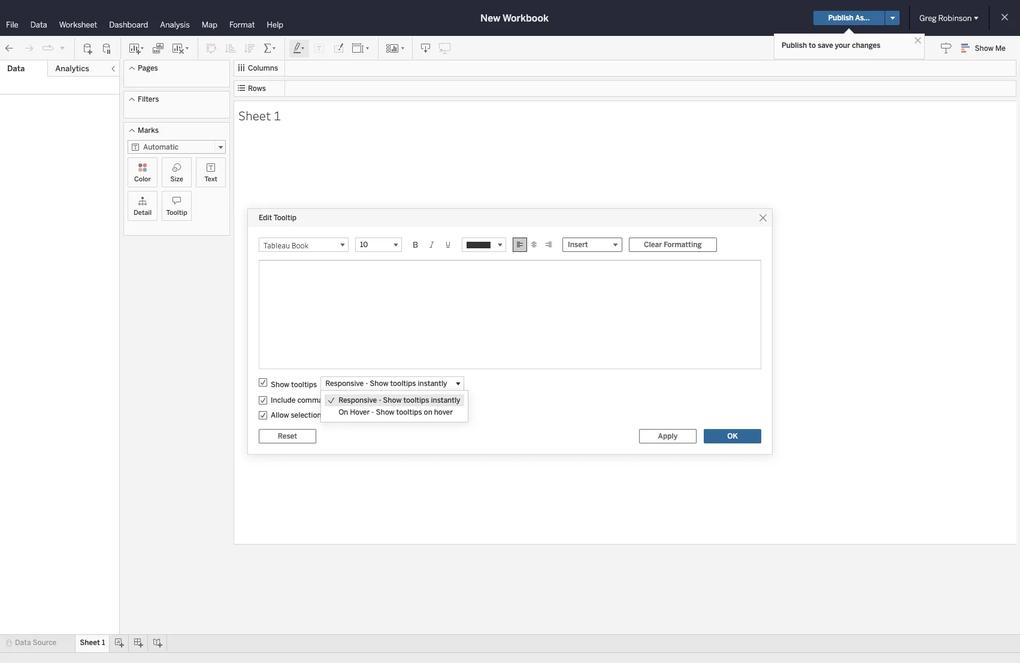 Task type: vqa. For each thing, say whether or not it's contained in the screenshot.
8th by text only_f5he34f icon from the bottom of the MAIN NAVIGATION. PRESS THE UP AND DOWN ARROW KEYS TO ACCESS LINKS. element at the left
no



Task type: describe. For each thing, give the bounding box(es) containing it.
download image
[[420, 42, 432, 54]]

tooltips inside dropdown button
[[390, 380, 416, 388]]

publish for publish as...
[[828, 14, 854, 22]]

publish as...
[[828, 14, 870, 22]]

edit tooltip dialog
[[248, 209, 772, 455]]

format
[[229, 20, 255, 29]]

show up include
[[271, 381, 289, 389]]

clear sheet image
[[171, 42, 190, 54]]

on
[[338, 408, 348, 417]]

dashboard
[[109, 20, 148, 29]]

greg robinson
[[919, 13, 972, 22]]

workbook
[[502, 12, 549, 24]]

collapse image
[[110, 65, 117, 72]]

undo image
[[4, 42, 16, 54]]

analytics
[[55, 64, 89, 73]]

analysis
[[160, 20, 190, 29]]

publish for publish to save your changes
[[782, 41, 807, 50]]

greg
[[919, 13, 937, 22]]

0 vertical spatial data
[[30, 20, 47, 29]]

show right "hover" at the bottom left of page
[[376, 408, 395, 417]]

- for responsive - show tooltips instantly
[[365, 380, 368, 388]]

clear formatting
[[644, 241, 702, 249]]

tooltip inside dialog
[[274, 214, 297, 222]]

map
[[202, 20, 217, 29]]

edit tooltip
[[259, 214, 297, 222]]

new data source image
[[82, 42, 94, 54]]

0 horizontal spatial tooltip
[[166, 209, 187, 217]]

1 vertical spatial data
[[7, 64, 25, 73]]

command
[[297, 397, 331, 405]]

responsive for responsive - show tooltips instantly
[[325, 380, 364, 388]]

to use edit in desktop, save the workbook outside of personal space image
[[439, 42, 451, 54]]

formatting
[[664, 241, 702, 249]]

clear
[[644, 241, 662, 249]]

show/hide cards image
[[386, 42, 405, 54]]

totals image
[[263, 42, 277, 54]]

data guide image
[[940, 42, 952, 54]]

ok
[[727, 432, 738, 441]]

instantly for responsive - show tooltips instantly on hover - show tooltips on hover
[[431, 397, 460, 405]]

size
[[170, 175, 183, 183]]

publish as... button
[[813, 11, 885, 25]]

as...
[[855, 14, 870, 22]]

clear formatting button
[[629, 238, 717, 252]]

fit image
[[352, 42, 371, 54]]

highlight image
[[292, 42, 306, 54]]

responsive - show tooltips instantly button
[[321, 377, 464, 393]]

1 vertical spatial sheet
[[80, 639, 100, 647]]

publish to save your changes
[[782, 41, 880, 50]]

responsive - show tooltips instantly
[[325, 380, 447, 388]]

pause auto updates image
[[101, 42, 113, 54]]

apply
[[658, 432, 678, 441]]

filters
[[138, 95, 159, 104]]

allow
[[271, 411, 289, 420]]

selection
[[291, 411, 321, 420]]

1 horizontal spatial -
[[372, 408, 374, 417]]

color
[[134, 175, 151, 183]]

duplicate image
[[152, 42, 164, 54]]

tooltips up command
[[291, 381, 317, 389]]



Task type: locate. For each thing, give the bounding box(es) containing it.
show inside button
[[975, 44, 994, 53]]

0 vertical spatial instantly
[[418, 380, 447, 388]]

me
[[995, 44, 1006, 53]]

detail
[[134, 209, 152, 217]]

1 vertical spatial publish
[[782, 41, 807, 50]]

publish inside button
[[828, 14, 854, 22]]

sort descending image
[[244, 42, 256, 54]]

format workbook image
[[332, 42, 344, 54]]

sheet
[[238, 107, 271, 124], [80, 639, 100, 647]]

1
[[274, 107, 281, 124], [102, 639, 105, 647]]

edit
[[259, 214, 272, 222]]

responsive inside responsive - show tooltips instantly on hover - show tooltips on hover
[[338, 397, 377, 405]]

tooltips
[[390, 380, 416, 388], [291, 381, 317, 389], [403, 397, 429, 405], [396, 408, 422, 417]]

rows
[[248, 84, 266, 93]]

data
[[30, 20, 47, 29], [7, 64, 25, 73], [15, 639, 31, 647]]

new workbook
[[480, 12, 549, 24]]

robinson
[[938, 13, 972, 22]]

on
[[424, 408, 432, 417]]

show down responsive - show tooltips instantly dropdown button on the bottom left
[[383, 397, 402, 405]]

show me
[[975, 44, 1006, 53]]

sheet 1 down rows at the top left
[[238, 107, 281, 124]]

help
[[267, 20, 283, 29]]

- inside dropdown button
[[365, 380, 368, 388]]

source
[[33, 639, 56, 647]]

include command buttons
[[271, 397, 359, 405]]

swap rows and columns image
[[205, 42, 217, 54]]

1 vertical spatial sheet 1
[[80, 639, 105, 647]]

0 vertical spatial sheet
[[238, 107, 271, 124]]

show labels image
[[313, 42, 325, 54]]

0 horizontal spatial 1
[[102, 639, 105, 647]]

category
[[333, 411, 363, 420]]

instantly inside responsive - show tooltips instantly on hover - show tooltips on hover
[[431, 397, 460, 405]]

redo image
[[23, 42, 35, 54]]

show up responsive - show tooltips instantly on hover - show tooltips on hover at the bottom left
[[370, 380, 388, 388]]

show inside dropdown button
[[370, 380, 388, 388]]

tooltips left on
[[396, 408, 422, 417]]

responsive up "hover" at the bottom left of page
[[338, 397, 377, 405]]

list box containing responsive - show tooltips instantly
[[321, 391, 468, 422]]

sheet 1 right source
[[80, 639, 105, 647]]

0 vertical spatial publish
[[828, 14, 854, 22]]

publish left to
[[782, 41, 807, 50]]

show tooltips
[[271, 381, 317, 389]]

hover
[[434, 408, 453, 417]]

apply button
[[639, 429, 697, 444]]

data up replay animation icon
[[30, 20, 47, 29]]

ok button
[[704, 429, 761, 444]]

reset button
[[259, 429, 316, 444]]

tooltip
[[166, 209, 187, 217], [274, 214, 297, 222]]

0 vertical spatial sheet 1
[[238, 107, 281, 124]]

tooltip down size
[[166, 209, 187, 217]]

responsive
[[325, 380, 364, 388], [338, 397, 377, 405]]

buttons
[[333, 397, 359, 405]]

reset
[[278, 432, 297, 441]]

sort ascending image
[[225, 42, 237, 54]]

by
[[323, 411, 331, 420]]

1 vertical spatial -
[[379, 397, 381, 405]]

responsive - show tooltips instantly on hover - show tooltips on hover
[[338, 397, 460, 417]]

1 vertical spatial responsive
[[338, 397, 377, 405]]

tooltips up on
[[403, 397, 429, 405]]

text
[[204, 175, 217, 183]]

0 horizontal spatial publish
[[782, 41, 807, 50]]

publish left as...
[[828, 14, 854, 22]]

- for responsive - show tooltips instantly on hover - show tooltips on hover
[[379, 397, 381, 405]]

allow selection by category
[[271, 411, 363, 420]]

to
[[809, 41, 816, 50]]

your
[[835, 41, 850, 50]]

1 vertical spatial 1
[[102, 639, 105, 647]]

1 horizontal spatial tooltip
[[274, 214, 297, 222]]

1 horizontal spatial sheet
[[238, 107, 271, 124]]

file
[[6, 20, 18, 29]]

2 horizontal spatial -
[[379, 397, 381, 405]]

-
[[365, 380, 368, 388], [379, 397, 381, 405], [372, 408, 374, 417]]

pages
[[138, 64, 158, 72]]

show
[[975, 44, 994, 53], [370, 380, 388, 388], [271, 381, 289, 389], [383, 397, 402, 405], [376, 408, 395, 417]]

responsive inside dropdown button
[[325, 380, 364, 388]]

0 horizontal spatial -
[[365, 380, 368, 388]]

replay animation image
[[42, 42, 54, 54]]

tooltips up responsive - show tooltips instantly on hover - show tooltips on hover at the bottom left
[[390, 380, 416, 388]]

responsive for responsive - show tooltips instantly on hover - show tooltips on hover
[[338, 397, 377, 405]]

instantly up on
[[418, 380, 447, 388]]

save
[[818, 41, 833, 50]]

instantly
[[418, 380, 447, 388], [431, 397, 460, 405]]

2 vertical spatial data
[[15, 639, 31, 647]]

marks
[[138, 126, 159, 135]]

columns
[[248, 64, 278, 72]]

sheet 1
[[238, 107, 281, 124], [80, 639, 105, 647]]

0 horizontal spatial sheet
[[80, 639, 100, 647]]

tooltip right edit at the top of the page
[[274, 214, 297, 222]]

0 vertical spatial 1
[[274, 107, 281, 124]]

data down the undo image
[[7, 64, 25, 73]]

data left source
[[15, 639, 31, 647]]

1 horizontal spatial 1
[[274, 107, 281, 124]]

replay animation image
[[59, 44, 66, 51]]

- up "hover" at the bottom left of page
[[365, 380, 368, 388]]

show me button
[[956, 39, 1016, 57]]

1 right source
[[102, 639, 105, 647]]

data source
[[15, 639, 56, 647]]

sheet right source
[[80, 639, 100, 647]]

instantly inside dropdown button
[[418, 380, 447, 388]]

0 vertical spatial -
[[365, 380, 368, 388]]

1 horizontal spatial sheet 1
[[238, 107, 281, 124]]

show left me in the right top of the page
[[975, 44, 994, 53]]

- right "hover" at the bottom left of page
[[372, 408, 374, 417]]

close image
[[912, 35, 924, 46]]

hover
[[350, 408, 370, 417]]

- down responsive - show tooltips instantly
[[379, 397, 381, 405]]

responsive up buttons
[[325, 380, 364, 388]]

publish
[[828, 14, 854, 22], [782, 41, 807, 50]]

sheet down rows at the top left
[[238, 107, 271, 124]]

0 horizontal spatial sheet 1
[[80, 639, 105, 647]]

2 vertical spatial -
[[372, 408, 374, 417]]

1 vertical spatial instantly
[[431, 397, 460, 405]]

instantly up hover
[[431, 397, 460, 405]]

1 down columns
[[274, 107, 281, 124]]

1 horizontal spatial publish
[[828, 14, 854, 22]]

list box
[[321, 391, 468, 422]]

changes
[[852, 41, 880, 50]]

include
[[271, 397, 296, 405]]

0 vertical spatial responsive
[[325, 380, 364, 388]]

new
[[480, 12, 500, 24]]

instantly for responsive - show tooltips instantly
[[418, 380, 447, 388]]

new worksheet image
[[128, 42, 145, 54]]

worksheet
[[59, 20, 97, 29]]



